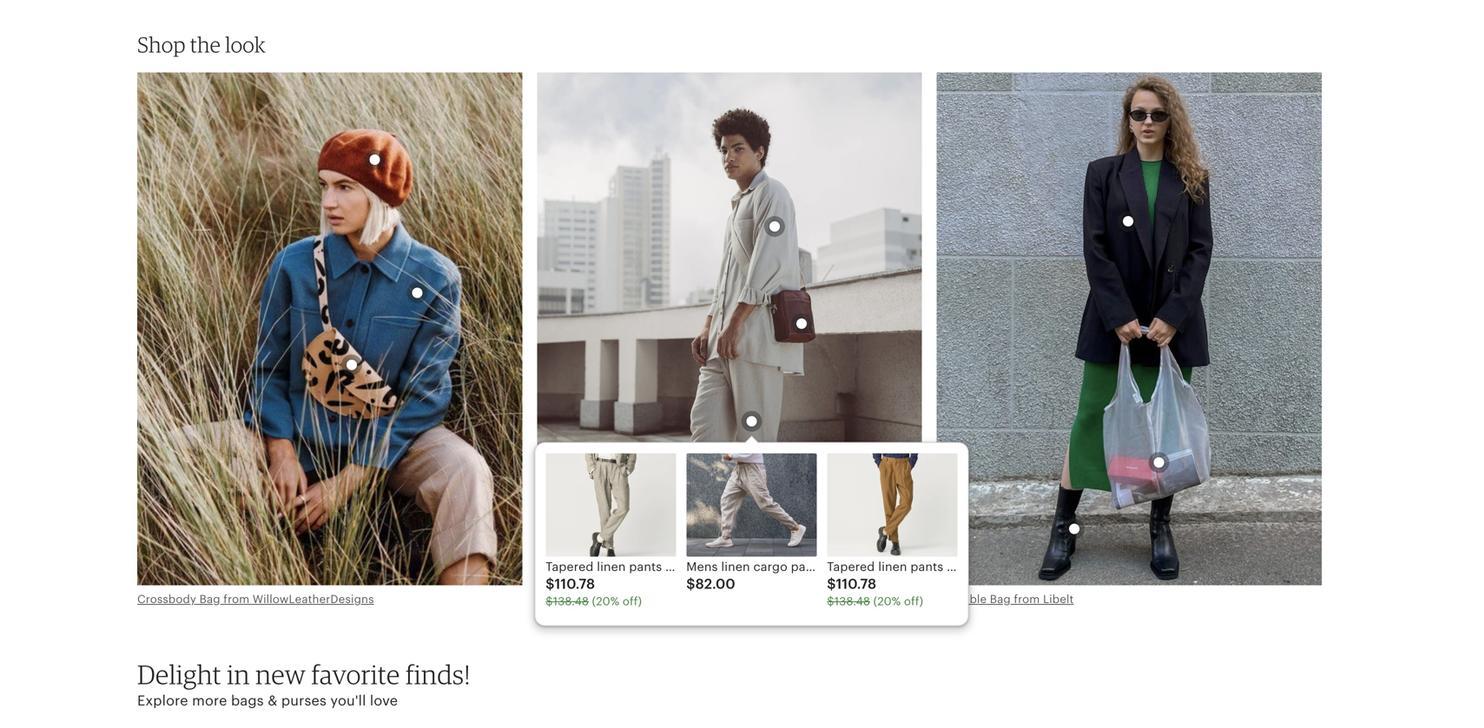 Task type: locate. For each thing, give the bounding box(es) containing it.
1 from from the left
[[224, 593, 250, 606]]

image containing listing leather crossbody bag from lindenisenough image
[[537, 72, 922, 586]]

bag right "reusable"
[[990, 593, 1011, 606]]

2 off) from the left
[[904, 596, 924, 609]]

2 bag from the left
[[990, 593, 1011, 606]]

1 horizontal spatial $ 110.78 $ 138.48 (20% off)
[[827, 577, 924, 609]]

delight
[[137, 659, 222, 691]]

2 $ 110.78 $ 138.48 (20% off) from the left
[[827, 577, 924, 609]]

tapered linen pants for men with zipper and elastic back, pleated heavy linen trousers niko image
[[827, 454, 958, 557]]

1 $ 110.78 $ 138.48 (20% off) from the left
[[546, 577, 642, 609]]

from for libelt
[[1014, 593, 1040, 606]]

138.48 for tapered linen pants for men with zipper and elastic back, pleated heavy linen trousers niko image
[[835, 596, 871, 609]]

0 horizontal spatial bag
[[200, 593, 220, 606]]

0 horizontal spatial from
[[224, 593, 250, 606]]

0 horizontal spatial off)
[[623, 596, 642, 609]]

1 horizontal spatial off)
[[904, 596, 924, 609]]

1 138.48 from the left
[[553, 596, 589, 609]]

(20% for tapered linen pants for men with zipper and elastic back, slightly pleated linen trousers niko image
[[592, 596, 620, 609]]

crossbody bag from willowleatherdesigns
[[137, 593, 374, 606]]

from for willowleatherdesigns
[[224, 593, 250, 606]]

mens linen cargo pants with side pockets,  summer pants, beige lounge pants, work trousers, gift for him, beach pants, yoga pants image
[[687, 454, 817, 557]]

image containing listing crossbody bag from willowleatherdesigns image
[[137, 72, 522, 586]]

from left libelt on the right of page
[[1014, 593, 1040, 606]]

0 horizontal spatial 110.78
[[555, 577, 595, 593]]

0 horizontal spatial $ 110.78 $ 138.48 (20% off)
[[546, 577, 642, 609]]

1 horizontal spatial bag
[[990, 593, 1011, 606]]

0 horizontal spatial 138.48
[[553, 596, 589, 609]]

1 horizontal spatial 110.78
[[836, 577, 877, 593]]

libelt
[[1043, 593, 1074, 606]]

tooltip containing $
[[535, 438, 969, 627]]

1 horizontal spatial (20%
[[874, 596, 901, 609]]

(20%
[[592, 596, 620, 609], [874, 596, 901, 609]]

favorite
[[311, 659, 400, 691]]

$ 82.00
[[687, 577, 736, 593]]

110.78 for tapered linen pants for men with zipper and elastic back, pleated heavy linen trousers niko image
[[836, 577, 877, 593]]

off)
[[623, 596, 642, 609], [904, 596, 924, 609]]

from right crossbody
[[224, 593, 250, 606]]

0 horizontal spatial (20%
[[592, 596, 620, 609]]

1 110.78 from the left
[[555, 577, 595, 593]]

finds!
[[406, 659, 471, 691]]

bag
[[200, 593, 220, 606], [990, 593, 1011, 606]]

bags
[[231, 694, 264, 710]]

1 off) from the left
[[623, 596, 642, 609]]

delight in new favorite finds! explore more bags & purses you'll love
[[137, 659, 471, 710]]

bag right crossbody
[[200, 593, 220, 606]]

crossbody
[[137, 593, 196, 606]]

110.78 for tapered linen pants for men with zipper and elastic back, slightly pleated linen trousers niko image
[[555, 577, 595, 593]]

explore
[[137, 694, 188, 710]]

1 horizontal spatial 138.48
[[835, 596, 871, 609]]

image containing listing reusable bag from libelt image
[[937, 72, 1322, 586]]

willowleatherdesigns
[[253, 593, 374, 606]]

new
[[256, 659, 306, 691]]

shop
[[137, 32, 186, 57]]

2 from from the left
[[1014, 593, 1040, 606]]

138.48
[[553, 596, 589, 609], [835, 596, 871, 609]]

tooltip
[[535, 438, 969, 627]]

1 (20% from the left
[[592, 596, 620, 609]]

in
[[227, 659, 250, 691]]

2 110.78 from the left
[[836, 577, 877, 593]]

1 bag from the left
[[200, 593, 220, 606]]

$
[[546, 577, 555, 593], [687, 577, 696, 593], [827, 577, 836, 593], [546, 596, 553, 609], [827, 596, 835, 609]]

from
[[224, 593, 250, 606], [1014, 593, 1040, 606]]

110.78
[[555, 577, 595, 593], [836, 577, 877, 593]]

2 138.48 from the left
[[835, 596, 871, 609]]

purses
[[281, 694, 327, 710]]

2 (20% from the left
[[874, 596, 901, 609]]

$ 110.78 $ 138.48 (20% off)
[[546, 577, 642, 609], [827, 577, 924, 609]]

the
[[190, 32, 221, 57]]

1 horizontal spatial from
[[1014, 593, 1040, 606]]

$ 110.78 $ 138.48 (20% off) for tapered linen pants for men with zipper and elastic back, slightly pleated linen trousers niko image
[[546, 577, 642, 609]]

more
[[192, 694, 227, 710]]

reusable bag from libelt
[[937, 593, 1074, 606]]

reusable
[[937, 593, 987, 606]]



Task type: vqa. For each thing, say whether or not it's contained in the screenshot.
the left the 138.48
yes



Task type: describe. For each thing, give the bounding box(es) containing it.
love
[[370, 694, 398, 710]]

shop the look
[[137, 32, 266, 57]]

crossbody bag from willowleatherdesigns link
[[137, 593, 374, 606]]

you'll
[[331, 694, 366, 710]]

off) for tapered linen pants for men with zipper and elastic back, slightly pleated linen trousers niko image
[[623, 596, 642, 609]]

reusable bag from libelt link
[[937, 593, 1074, 606]]

bag for crossbody
[[200, 593, 220, 606]]

tapered linen pants for men with zipper and elastic back, slightly pleated linen trousers niko image
[[546, 454, 676, 557]]

look
[[225, 32, 266, 57]]

$ 110.78 $ 138.48 (20% off) for tapered linen pants for men with zipper and elastic back, pleated heavy linen trousers niko image
[[827, 577, 924, 609]]

$ for tapered linen pants for men with zipper and elastic back, pleated heavy linen trousers niko image
[[827, 577, 836, 593]]

(20% for tapered linen pants for men with zipper and elastic back, pleated heavy linen trousers niko image
[[874, 596, 901, 609]]

138.48 for tapered linen pants for men with zipper and elastic back, slightly pleated linen trousers niko image
[[553, 596, 589, 609]]

82.00
[[696, 577, 736, 593]]

$ for mens linen cargo pants with side pockets,  summer pants, beige lounge pants, work trousers, gift for him, beach pants, yoga pants image
[[687, 577, 696, 593]]

bag for reusable
[[990, 593, 1011, 606]]

$ for tapered linen pants for men with zipper and elastic back, slightly pleated linen trousers niko image
[[546, 577, 555, 593]]

&
[[268, 694, 278, 710]]

off) for tapered linen pants for men with zipper and elastic back, pleated heavy linen trousers niko image
[[904, 596, 924, 609]]



